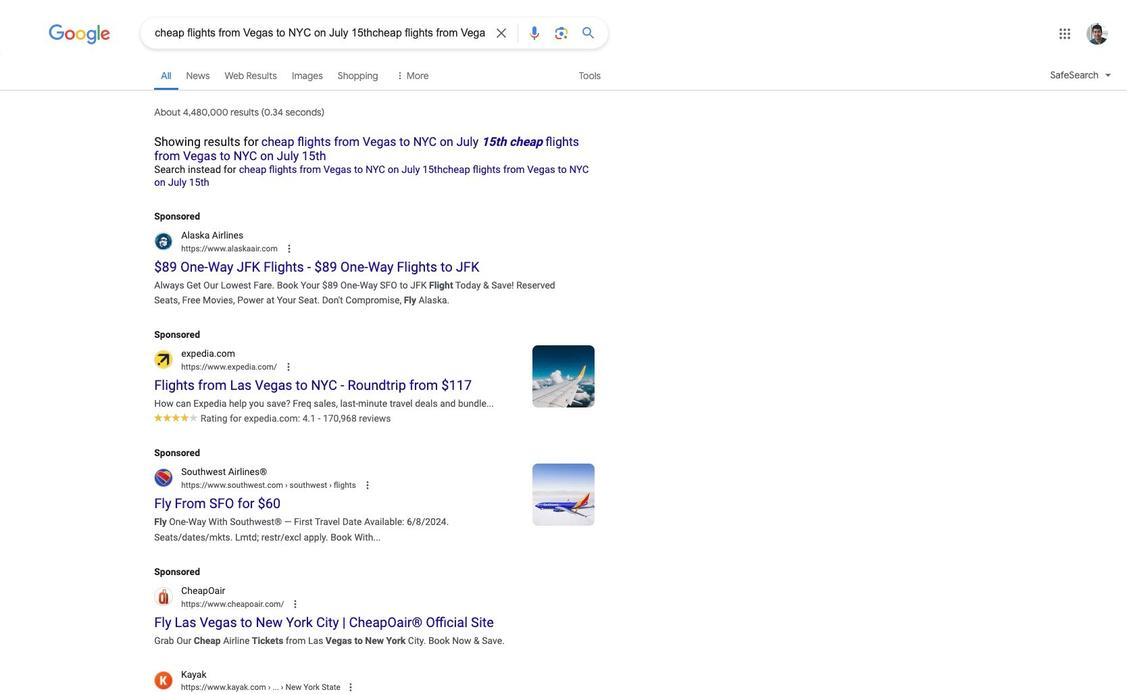Task type: vqa. For each thing, say whether or not it's contained in the screenshot.
Search 'text field'
yes



Task type: locate. For each thing, give the bounding box(es) containing it.
search by image image
[[554, 25, 570, 41]]

Search text field
[[155, 26, 486, 43]]

None text field
[[181, 244, 278, 254], [181, 363, 277, 372], [181, 244, 278, 254], [181, 363, 277, 372]]

navigation
[[0, 59, 1128, 98]]

None search field
[[0, 17, 609, 49]]

None text field
[[181, 481, 356, 490], [181, 599, 284, 609], [181, 681, 341, 694], [266, 683, 341, 692], [181, 481, 356, 490], [181, 599, 284, 609], [181, 681, 341, 694], [266, 683, 341, 692]]

google image
[[49, 24, 111, 45]]

image from expedia.com image
[[533, 346, 595, 408]]

heading
[[154, 130, 595, 189]]



Task type: describe. For each thing, give the bounding box(es) containing it.
rated 4.1 out of 5 image
[[154, 412, 198, 422]]

ads region
[[154, 209, 595, 648]]

search by voice image
[[527, 25, 543, 41]]

image from southwest.com image
[[533, 464, 595, 526]]



